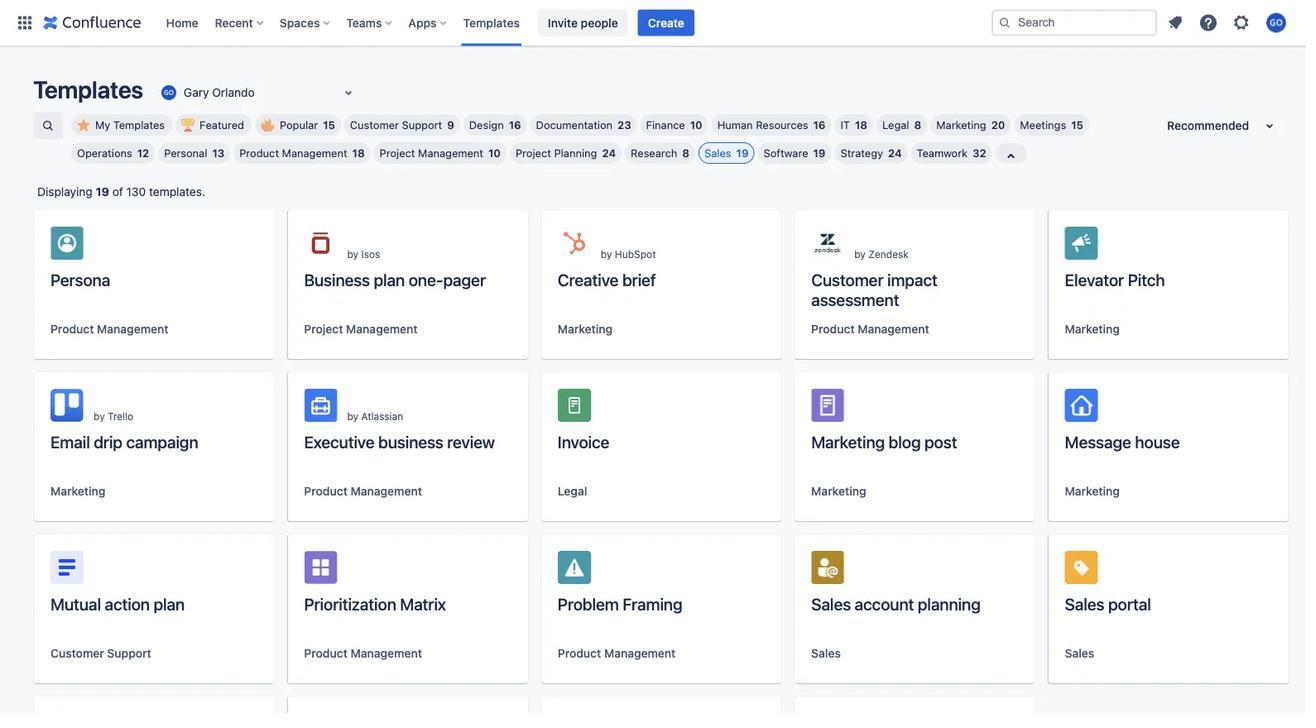 Task type: locate. For each thing, give the bounding box(es) containing it.
customer impact assessment
[[812, 270, 938, 309]]

open search bar image
[[41, 119, 55, 133]]

message
[[1066, 432, 1132, 452]]

management down popular
[[282, 147, 348, 159]]

legal for legal 8
[[883, 119, 910, 131]]

templates inside the global element
[[463, 16, 520, 29]]

0 horizontal spatial 15
[[323, 119, 335, 131]]

displaying
[[37, 185, 93, 199]]

1 15 from the left
[[323, 119, 335, 131]]

product management button down prioritization matrix
[[304, 646, 422, 663]]

product down prioritization
[[304, 647, 348, 661]]

0 vertical spatial 8
[[915, 119, 922, 131]]

isos
[[361, 248, 380, 260]]

banner
[[0, 0, 1307, 46]]

plan right action
[[154, 595, 185, 614]]

framing
[[623, 595, 683, 614]]

marketing button down email
[[51, 484, 105, 500]]

24 down the legal 8 at the top right of page
[[889, 147, 902, 159]]

19 left of
[[96, 185, 109, 199]]

19 down human
[[737, 147, 749, 159]]

product for problem
[[558, 647, 602, 661]]

1 sales button from the left
[[812, 646, 841, 663]]

10 down 'design 16' on the top of the page
[[489, 147, 501, 159]]

0 vertical spatial 10
[[691, 119, 703, 131]]

settings icon image
[[1232, 13, 1252, 33]]

notification icon image
[[1166, 13, 1186, 33]]

by hubspot
[[601, 248, 656, 260]]

spaces button
[[275, 10, 337, 36]]

customer inside customer impact assessment
[[812, 270, 884, 289]]

recommended button
[[1158, 113, 1290, 139]]

featured button
[[176, 114, 252, 136]]

product for customer
[[812, 323, 855, 336]]

management down prioritization matrix
[[351, 647, 422, 661]]

appswitcher icon image
[[15, 13, 35, 33]]

1 horizontal spatial project
[[380, 147, 415, 159]]

sales for 19
[[705, 147, 732, 159]]

email
[[51, 432, 90, 452]]

project for project management
[[304, 323, 343, 336]]

0 vertical spatial plan
[[374, 270, 405, 289]]

sales button for sales portal
[[1066, 646, 1095, 663]]

business plan one-pager
[[304, 270, 486, 289]]

marketing
[[937, 119, 987, 131], [558, 323, 613, 336], [1066, 323, 1121, 336], [812, 432, 885, 452], [51, 485, 105, 499], [812, 485, 867, 499], [1066, 485, 1121, 499]]

product management for problem framing
[[558, 647, 676, 661]]

by up executive
[[347, 411, 359, 422]]

marketing for marketing blog post
[[812, 485, 867, 499]]

management down customer impact assessment
[[858, 323, 930, 336]]

orlando
[[212, 86, 255, 99]]

templates.
[[149, 185, 205, 199]]

home
[[166, 16, 198, 29]]

marketing button for message
[[1066, 484, 1121, 500]]

2 horizontal spatial 19
[[814, 147, 826, 159]]

0 horizontal spatial customer
[[51, 647, 104, 661]]

atlassian
[[361, 411, 404, 422]]

0 horizontal spatial sales button
[[812, 646, 841, 663]]

apps button
[[404, 10, 453, 36]]

product management button down executive
[[304, 484, 422, 500]]

15 right popular
[[323, 119, 335, 131]]

1 horizontal spatial support
[[402, 119, 442, 131]]

drip
[[94, 432, 122, 452]]

2 vertical spatial customer
[[51, 647, 104, 661]]

marketing down email
[[51, 485, 105, 499]]

marketing blog post
[[812, 432, 958, 452]]

16 right design
[[509, 119, 521, 131]]

help icon image
[[1199, 13, 1219, 33]]

project for project planning 24
[[516, 147, 552, 159]]

0 vertical spatial support
[[402, 119, 442, 131]]

2 sales button from the left
[[1066, 646, 1095, 663]]

executive
[[304, 432, 375, 452]]

product down assessment
[[812, 323, 855, 336]]

by for creative
[[601, 248, 612, 260]]

product management down executive
[[304, 485, 422, 499]]

sales portal
[[1066, 595, 1152, 614]]

1 16 from the left
[[509, 119, 521, 131]]

1 vertical spatial support
[[107, 647, 151, 661]]

sales
[[705, 147, 732, 159], [812, 595, 851, 614], [1066, 595, 1105, 614], [812, 647, 841, 661], [1066, 647, 1095, 661]]

support
[[402, 119, 442, 131], [107, 647, 151, 661]]

management down framing
[[605, 647, 676, 661]]

1 vertical spatial templates
[[33, 75, 143, 104]]

1 vertical spatial 10
[[489, 147, 501, 159]]

19 for software
[[814, 147, 826, 159]]

project for project management 10
[[380, 147, 415, 159]]

1 horizontal spatial customer
[[350, 119, 399, 131]]

8 for legal 8
[[915, 119, 922, 131]]

customer inside button
[[51, 647, 104, 661]]

sales button for sales account planning
[[812, 646, 841, 663]]

impact
[[888, 270, 938, 289]]

management down persona
[[97, 323, 169, 336]]

product management down assessment
[[812, 323, 930, 336]]

customer down mutual
[[51, 647, 104, 661]]

24 right planning
[[603, 147, 616, 159]]

19 right software
[[814, 147, 826, 159]]

customer
[[350, 119, 399, 131], [812, 270, 884, 289], [51, 647, 104, 661]]

resources
[[756, 119, 809, 131]]

by up creative brief
[[601, 248, 612, 260]]

support left 9
[[402, 119, 442, 131]]

open image
[[339, 83, 359, 103]]

management for business plan one-pager
[[346, 323, 418, 336]]

1 horizontal spatial 15
[[1072, 119, 1084, 131]]

persona
[[51, 270, 110, 289]]

customer up assessment
[[812, 270, 884, 289]]

management
[[282, 147, 348, 159], [418, 147, 484, 159], [97, 323, 169, 336], [346, 323, 418, 336], [858, 323, 930, 336], [351, 485, 422, 499], [351, 647, 422, 661], [605, 647, 676, 661]]

support inside button
[[107, 647, 151, 661]]

gary
[[184, 86, 209, 99]]

8
[[915, 119, 922, 131], [683, 147, 690, 159]]

1 horizontal spatial legal
[[883, 119, 910, 131]]

customer for customer support
[[51, 647, 104, 661]]

15 right 'meetings'
[[1072, 119, 1084, 131]]

project down business on the left top
[[304, 323, 343, 336]]

product management button down persona
[[51, 321, 169, 338]]

support for customer support 9
[[402, 119, 442, 131]]

product down executive
[[304, 485, 348, 499]]

project down customer support 9 at the left top of the page
[[380, 147, 415, 159]]

sales 19
[[705, 147, 749, 159]]

your profile and preferences image
[[1267, 13, 1287, 33]]

0 vertical spatial customer
[[350, 119, 399, 131]]

project left planning
[[516, 147, 552, 159]]

plan
[[374, 270, 405, 289], [154, 595, 185, 614]]

16
[[509, 119, 521, 131], [814, 119, 826, 131]]

2 vertical spatial templates
[[113, 119, 165, 131]]

marketing down creative
[[558, 323, 613, 336]]

marketing down "message"
[[1066, 485, 1121, 499]]

1 vertical spatial customer
[[812, 270, 884, 289]]

product management button for customer impact assessment
[[812, 321, 930, 338]]

0 vertical spatial 18
[[856, 119, 868, 131]]

marketing for elevator pitch
[[1066, 323, 1121, 336]]

1 horizontal spatial 16
[[814, 119, 826, 131]]

by left isos
[[347, 248, 359, 260]]

blog
[[889, 432, 921, 452]]

project inside button
[[304, 323, 343, 336]]

1 vertical spatial 8
[[683, 147, 690, 159]]

by
[[347, 248, 359, 260], [601, 248, 612, 260], [855, 248, 866, 260], [94, 411, 105, 422], [347, 411, 359, 422]]

0 horizontal spatial 8
[[683, 147, 690, 159]]

marketing button down elevator
[[1066, 321, 1121, 338]]

global element
[[10, 0, 989, 46]]

management inside button
[[346, 323, 418, 336]]

1 vertical spatial legal
[[558, 485, 587, 499]]

invite people button
[[538, 10, 628, 36]]

search image
[[999, 16, 1012, 29]]

executive business review
[[304, 432, 495, 452]]

templates right apps popup button
[[463, 16, 520, 29]]

0 horizontal spatial support
[[107, 647, 151, 661]]

10
[[691, 119, 703, 131], [489, 147, 501, 159]]

None text field
[[159, 84, 162, 101]]

templates inside button
[[113, 119, 165, 131]]

marketing 20
[[937, 119, 1006, 131]]

templates up the 12
[[113, 119, 165, 131]]

10 right finance
[[691, 119, 703, 131]]

legal down invoice
[[558, 485, 587, 499]]

0 vertical spatial legal
[[883, 119, 910, 131]]

18 down customer support 9 at the left top of the page
[[352, 147, 365, 159]]

finance
[[646, 119, 686, 131]]

product management button down assessment
[[812, 321, 930, 338]]

management for persona
[[97, 323, 169, 336]]

planning
[[918, 595, 981, 614]]

legal up strategy 24
[[883, 119, 910, 131]]

documentation
[[536, 119, 613, 131]]

customer down "open" icon
[[350, 119, 399, 131]]

0 horizontal spatial 16
[[509, 119, 521, 131]]

8 down finance 10 at the top of page
[[683, 147, 690, 159]]

130
[[126, 185, 146, 199]]

1 horizontal spatial 19
[[737, 147, 749, 159]]

customer support 9
[[350, 119, 454, 131]]

marketing up teamwork 32
[[937, 119, 987, 131]]

gary orlando
[[184, 86, 255, 99]]

marketing down marketing blog post
[[812, 485, 867, 499]]

by left zendesk
[[855, 248, 866, 260]]

16 left it
[[814, 119, 826, 131]]

0 horizontal spatial 24
[[603, 147, 616, 159]]

legal for legal
[[558, 485, 587, 499]]

product management down prioritization matrix
[[304, 647, 422, 661]]

1 horizontal spatial sales button
[[1066, 646, 1095, 663]]

support down action
[[107, 647, 151, 661]]

13
[[212, 147, 225, 159]]

project
[[380, 147, 415, 159], [516, 147, 552, 159], [304, 323, 343, 336]]

8 up teamwork on the right of page
[[915, 119, 922, 131]]

email drip campaign
[[51, 432, 198, 452]]

marketing down elevator
[[1066, 323, 1121, 336]]

management down business plan one-pager
[[346, 323, 418, 336]]

fewer categories image
[[1002, 147, 1022, 166]]

confluence image
[[43, 13, 141, 33], [43, 13, 141, 33]]

management down executive business review
[[351, 485, 422, 499]]

18 right it
[[856, 119, 868, 131]]

15
[[323, 119, 335, 131], [1072, 119, 1084, 131]]

0 horizontal spatial project
[[304, 323, 343, 336]]

8 for research 8
[[683, 147, 690, 159]]

problem
[[558, 595, 619, 614]]

marketing button
[[558, 321, 613, 338], [1066, 321, 1121, 338], [51, 484, 105, 500], [812, 484, 867, 500], [1066, 484, 1121, 500]]

1 24 from the left
[[603, 147, 616, 159]]

apps
[[409, 16, 437, 29]]

message house
[[1066, 432, 1181, 452]]

1 horizontal spatial 10
[[691, 119, 703, 131]]

1 vertical spatial 18
[[352, 147, 365, 159]]

0 horizontal spatial plan
[[154, 595, 185, 614]]

32
[[973, 147, 987, 159]]

management for executive business review
[[351, 485, 422, 499]]

1 horizontal spatial 8
[[915, 119, 922, 131]]

product management button down problem framing
[[558, 646, 676, 663]]

templates up my
[[33, 75, 143, 104]]

support for customer support
[[107, 647, 151, 661]]

2 horizontal spatial project
[[516, 147, 552, 159]]

24
[[603, 147, 616, 159], [889, 147, 902, 159]]

marketing button down "message"
[[1066, 484, 1121, 500]]

mutual
[[51, 595, 101, 614]]

marketing button for email
[[51, 484, 105, 500]]

meetings 15
[[1021, 119, 1084, 131]]

marketing button down creative
[[558, 321, 613, 338]]

marketing button down marketing blog post
[[812, 484, 867, 500]]

1 horizontal spatial 24
[[889, 147, 902, 159]]

marketing for email drip campaign
[[51, 485, 105, 499]]

teamwork 32
[[917, 147, 987, 159]]

strategy
[[841, 147, 884, 159]]

teams button
[[342, 10, 399, 36]]

0 horizontal spatial legal
[[558, 485, 587, 499]]

spaces
[[280, 16, 320, 29]]

product management
[[51, 323, 169, 336], [812, 323, 930, 336], [304, 485, 422, 499], [304, 647, 422, 661], [558, 647, 676, 661]]

9
[[447, 119, 454, 131]]

product management down problem framing
[[558, 647, 676, 661]]

product management down persona
[[51, 323, 169, 336]]

19 for displaying
[[96, 185, 109, 199]]

legal button
[[558, 484, 587, 500]]

2 horizontal spatial customer
[[812, 270, 884, 289]]

by left trello
[[94, 411, 105, 422]]

product down problem
[[558, 647, 602, 661]]

0 vertical spatial templates
[[463, 16, 520, 29]]

legal
[[883, 119, 910, 131], [558, 485, 587, 499]]

0 horizontal spatial 19
[[96, 185, 109, 199]]

plan down isos
[[374, 270, 405, 289]]



Task type: vqa. For each thing, say whether or not it's contained in the screenshot.


Task type: describe. For each thing, give the bounding box(es) containing it.
product management 18
[[240, 147, 365, 159]]

20
[[992, 119, 1006, 131]]

management for prioritization matrix
[[351, 647, 422, 661]]

star email drip campaign image
[[235, 399, 255, 419]]

business
[[378, 432, 444, 452]]

home link
[[161, 10, 203, 36]]

meetings
[[1021, 119, 1067, 131]]

product management for persona
[[51, 323, 169, 336]]

review
[[447, 432, 495, 452]]

2 16 from the left
[[814, 119, 826, 131]]

1 horizontal spatial plan
[[374, 270, 405, 289]]

project management 10
[[380, 147, 501, 159]]

of
[[112, 185, 123, 199]]

teamwork
[[917, 147, 968, 159]]

product management button for persona
[[51, 321, 169, 338]]

zendesk
[[869, 248, 909, 260]]

project management button
[[304, 321, 418, 338]]

popular
[[280, 119, 318, 131]]

software 19
[[764, 147, 826, 159]]

invite
[[548, 16, 578, 29]]

hubspot
[[615, 248, 656, 260]]

planning
[[554, 147, 598, 159]]

2 24 from the left
[[889, 147, 902, 159]]

share link image
[[208, 399, 228, 419]]

by zendesk
[[855, 248, 909, 260]]

project management
[[304, 323, 418, 336]]

0 horizontal spatial 18
[[352, 147, 365, 159]]

sales for account
[[812, 595, 851, 614]]

one-
[[409, 270, 443, 289]]

elevator
[[1066, 270, 1125, 289]]

personal
[[164, 147, 207, 159]]

marketing for message house
[[1066, 485, 1121, 499]]

product management for customer impact assessment
[[812, 323, 930, 336]]

customer for customer support 9
[[350, 119, 399, 131]]

by for email
[[94, 411, 105, 422]]

human
[[718, 119, 753, 131]]

project planning 24
[[516, 147, 616, 159]]

recommended
[[1168, 119, 1250, 133]]

product management button for prioritization matrix
[[304, 646, 422, 663]]

campaign
[[126, 432, 198, 452]]

elevator pitch
[[1066, 270, 1166, 289]]

customer support
[[51, 647, 151, 661]]

featured
[[200, 119, 244, 131]]

product management button for executive business review
[[304, 484, 422, 500]]

marketing button for marketing
[[812, 484, 867, 500]]

software
[[764, 147, 809, 159]]

operations
[[77, 147, 132, 159]]

research
[[631, 147, 678, 159]]

research 8
[[631, 147, 690, 159]]

legal 8
[[883, 119, 922, 131]]

invoice
[[558, 432, 610, 452]]

create
[[648, 16, 685, 29]]

documentation 23
[[536, 119, 632, 131]]

marketing button for elevator
[[1066, 321, 1121, 338]]

templates link
[[458, 10, 525, 36]]

Search field
[[992, 10, 1158, 36]]

by atlassian
[[347, 411, 404, 422]]

action
[[105, 595, 150, 614]]

teams
[[346, 16, 382, 29]]

management down 9
[[418, 147, 484, 159]]

trello
[[108, 411, 133, 422]]

banner containing home
[[0, 0, 1307, 46]]

product for executive
[[304, 485, 348, 499]]

by for customer
[[855, 248, 866, 260]]

design
[[469, 119, 504, 131]]

19 for sales
[[737, 147, 749, 159]]

by isos
[[347, 248, 380, 260]]

by for business
[[347, 248, 359, 260]]

matrix
[[400, 595, 446, 614]]

management for problem framing
[[605, 647, 676, 661]]

product down persona
[[51, 323, 94, 336]]

product for prioritization
[[304, 647, 348, 661]]

creative
[[558, 270, 619, 289]]

account
[[855, 595, 915, 614]]

pitch
[[1129, 270, 1166, 289]]

recent
[[215, 16, 253, 29]]

post
[[925, 432, 958, 452]]

customer support button
[[51, 646, 151, 663]]

by trello
[[94, 411, 133, 422]]

1 horizontal spatial 18
[[856, 119, 868, 131]]

pager
[[443, 270, 486, 289]]

1 vertical spatial plan
[[154, 595, 185, 614]]

business
[[304, 270, 370, 289]]

prioritization
[[304, 595, 397, 614]]

create link
[[638, 10, 695, 36]]

it 18
[[841, 119, 868, 131]]

my templates
[[95, 119, 165, 131]]

recent button
[[210, 10, 270, 36]]

0 horizontal spatial 10
[[489, 147, 501, 159]]

management for customer impact assessment
[[858, 323, 930, 336]]

brief
[[623, 270, 656, 289]]

product management for prioritization matrix
[[304, 647, 422, 661]]

problem framing
[[558, 595, 683, 614]]

sales for portal
[[1066, 595, 1105, 614]]

2 15 from the left
[[1072, 119, 1084, 131]]

marketing left blog
[[812, 432, 885, 452]]

marketing button for creative
[[558, 321, 613, 338]]

product right 13 at the top left
[[240, 147, 279, 159]]

customer for customer impact assessment
[[812, 270, 884, 289]]

personal 13
[[164, 147, 225, 159]]

product management button for problem framing
[[558, 646, 676, 663]]

my
[[95, 119, 110, 131]]

sales account planning
[[812, 595, 981, 614]]

by for executive
[[347, 411, 359, 422]]

portal
[[1109, 595, 1152, 614]]

assessment
[[812, 290, 900, 309]]

it
[[841, 119, 851, 131]]

product management for executive business review
[[304, 485, 422, 499]]

marketing for creative brief
[[558, 323, 613, 336]]

human resources 16
[[718, 119, 826, 131]]



